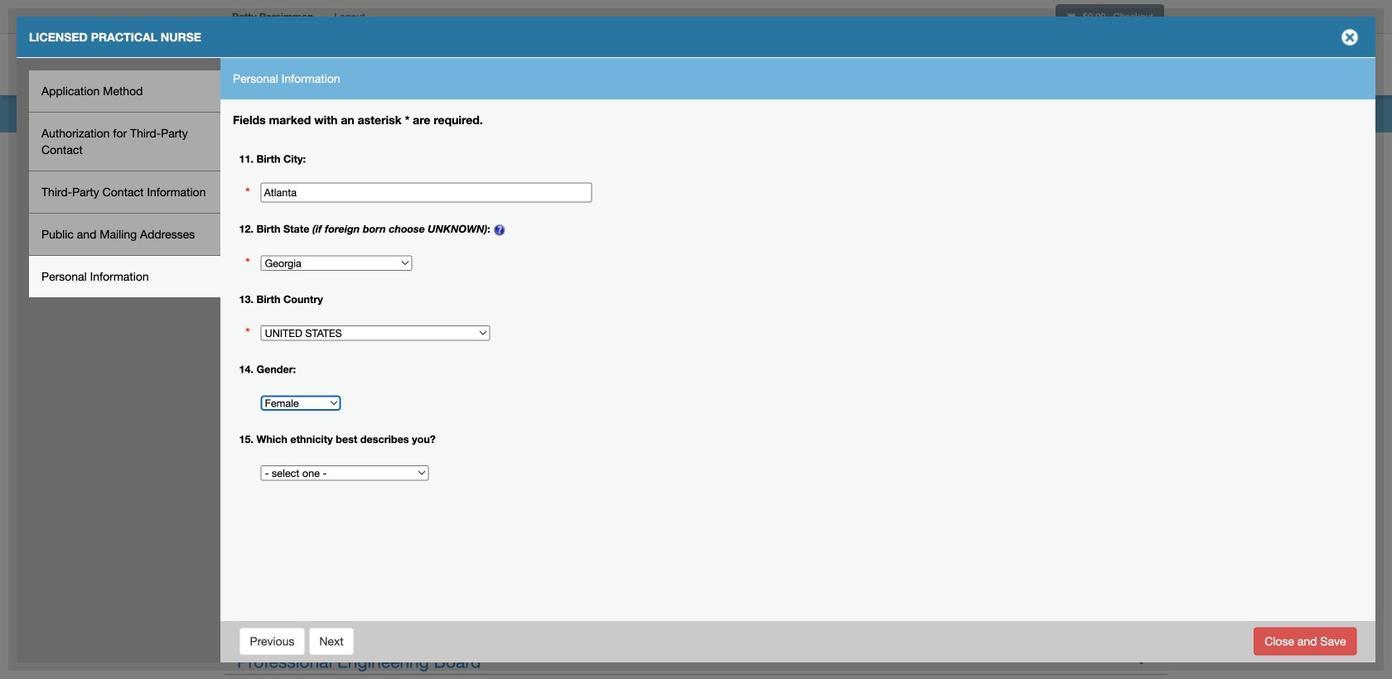 Task type: locate. For each thing, give the bounding box(es) containing it.
None text field
[[261, 183, 592, 203]]

shopping cart image
[[1067, 12, 1076, 21]]

close window image
[[1337, 24, 1364, 51]]

None button
[[239, 628, 305, 656], [309, 628, 355, 656], [1255, 628, 1358, 656], [239, 628, 305, 656], [309, 628, 355, 656], [1255, 628, 1358, 656]]

chevron down image
[[1133, 650, 1151, 667]]



Task type: vqa. For each thing, say whether or not it's contained in the screenshot.
the Registered
no



Task type: describe. For each thing, give the bounding box(es) containing it.
illinois department of financial and professional regulation image
[[224, 37, 602, 90]]

if you are foreign born please select 'unknown' in this dropdown. image
[[493, 224, 507, 237]]



